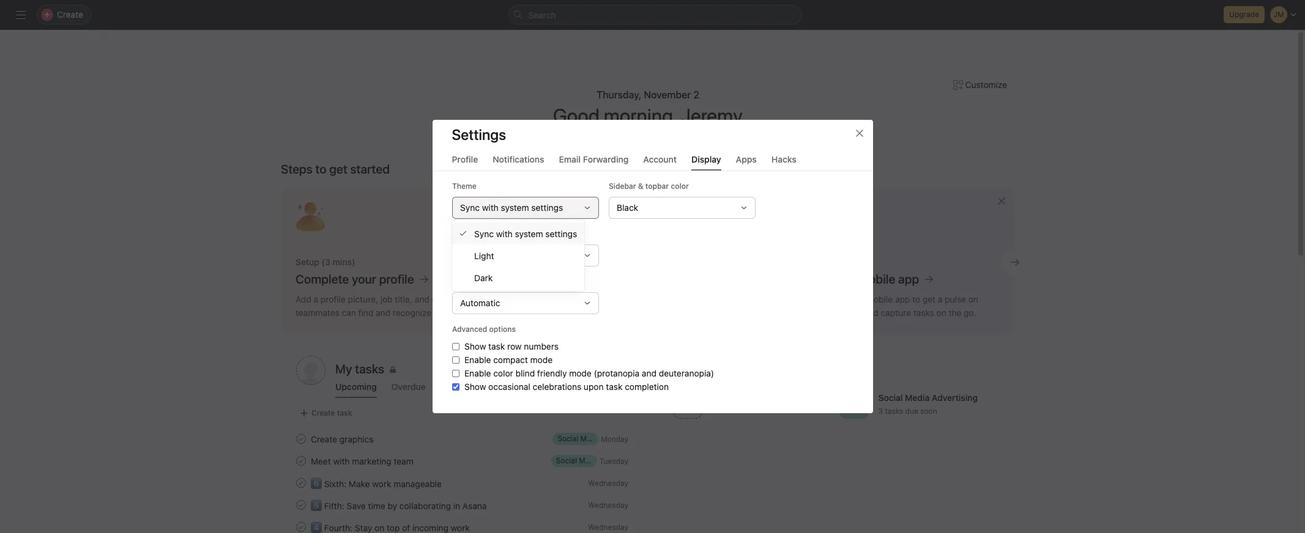 Task type: locate. For each thing, give the bounding box(es) containing it.
team
[[394, 456, 414, 467]]

1 vertical spatial social media advertising link
[[551, 455, 641, 468]]

0 vertical spatial sync with system settings
[[460, 203, 563, 213]]

beginner 4 more to level up
[[591, 154, 708, 165]]

work down in
[[451, 523, 470, 533]]

my tasks
[[335, 362, 384, 376]]

week
[[507, 277, 526, 286]]

enable right enable compact mode option
[[464, 355, 491, 365]]

color up black "dropdown button"
[[671, 182, 689, 191]]

Enable compact mode checkbox
[[452, 357, 459, 364]]

1 wednesday button from the top
[[588, 479, 629, 488]]

mode
[[530, 355, 552, 365], [569, 368, 591, 379]]

thursday,
[[597, 89, 642, 100]]

advertising inside social media advertising 3 tasks due soon
[[932, 393, 978, 404]]

the
[[494, 277, 505, 286]]

wednesday for work
[[588, 523, 629, 532]]

0 vertical spatial social
[[879, 393, 903, 404]]

completed checkbox for 5️⃣
[[294, 498, 308, 513]]

add profile photo image
[[296, 356, 326, 386]]

with up light link
[[496, 229, 513, 239]]

social media advertising down monday
[[556, 457, 641, 466]]

show occasional celebrations upon task completion
[[464, 382, 669, 392]]

to left level
[[667, 155, 675, 165]]

completed checkbox for 4️⃣
[[294, 520, 308, 534]]

work right make
[[372, 479, 391, 489]]

completed image left 6️⃣
[[294, 476, 308, 491]]

0 vertical spatial social media advertising
[[558, 435, 643, 444]]

0 vertical spatial with
[[482, 203, 498, 213]]

0 vertical spatial media
[[905, 393, 930, 404]]

settings down sync with system settings dropdown button
[[546, 229, 577, 239]]

1 vertical spatial sync
[[474, 229, 494, 239]]

1 horizontal spatial of
[[485, 277, 492, 286]]

to inside beginner 4 more to level up
[[667, 155, 675, 165]]

task
[[488, 342, 505, 352], [606, 382, 622, 392], [337, 409, 352, 418]]

notifications
[[493, 154, 544, 165]]

0 vertical spatial social media advertising link
[[553, 433, 643, 446]]

by
[[388, 501, 397, 511]]

create up create graphics
[[312, 409, 335, 418]]

social media advertising link up tuesday
[[553, 433, 643, 446]]

2 vertical spatial advertising
[[602, 457, 641, 466]]

social media advertising link for create graphics
[[553, 433, 643, 446]]

wednesday button
[[588, 479, 629, 488], [588, 501, 629, 510], [588, 523, 629, 532]]

show down 'advanced'
[[464, 342, 486, 352]]

account button
[[643, 154, 677, 171]]

settings up sync with system settings link
[[531, 203, 563, 213]]

mode up "upon"
[[569, 368, 591, 379]]

completed
[[441, 382, 485, 392]]

upgrade
[[1230, 10, 1260, 19]]

1 vertical spatial social media advertising
[[556, 457, 641, 466]]

2 vertical spatial task
[[337, 409, 352, 418]]

Completed checkbox
[[294, 432, 308, 447], [294, 476, 308, 491], [294, 498, 308, 513], [294, 520, 308, 534]]

1 vertical spatial color
[[493, 368, 513, 379]]

1 vertical spatial advertising
[[604, 435, 643, 444]]

completed image
[[294, 520, 308, 534]]

2 show from the top
[[464, 382, 486, 392]]

completed checkbox up completed option
[[294, 432, 308, 447]]

occasional
[[488, 382, 530, 392]]

0 horizontal spatial of
[[402, 523, 410, 533]]

4 completed image from the top
[[294, 498, 308, 513]]

social left tuesday button
[[556, 457, 577, 466]]

social for meet with marketing team
[[556, 457, 577, 466]]

thursday, november 2 good morning, jeremy
[[553, 89, 743, 127]]

customize button
[[945, 74, 1015, 96]]

media
[[905, 393, 930, 404], [581, 435, 602, 444], [579, 457, 600, 466]]

1 vertical spatial wednesday button
[[588, 501, 629, 510]]

2 wednesday button from the top
[[588, 501, 629, 510]]

display button
[[692, 154, 721, 171]]

with inside sync with system settings link
[[496, 229, 513, 239]]

scroll card carousel right image
[[1010, 258, 1020, 267]]

wednesday button for work
[[588, 523, 629, 532]]

completed image
[[294, 432, 308, 447], [294, 454, 308, 469], [294, 476, 308, 491], [294, 498, 308, 513]]

show down the my tasks link
[[464, 382, 486, 392]]

advertising up soon
[[932, 393, 978, 404]]

compact
[[493, 355, 528, 365]]

task inside 'button'
[[337, 409, 352, 418]]

1 vertical spatial wednesday
[[588, 501, 629, 510]]

time
[[368, 501, 385, 511]]

up
[[698, 155, 708, 165]]

enable for enable compact mode
[[464, 355, 491, 365]]

advertising for create graphics
[[604, 435, 643, 444]]

2 completed checkbox from the top
[[294, 476, 308, 491]]

3 completed checkbox from the top
[[294, 498, 308, 513]]

1 vertical spatial social
[[558, 435, 579, 444]]

1 enable from the top
[[464, 355, 491, 365]]

social media advertising
[[558, 435, 643, 444], [556, 457, 641, 466]]

and
[[642, 368, 656, 379]]

enable up completed
[[464, 368, 491, 379]]

close image
[[855, 129, 865, 138]]

1 vertical spatial task
[[606, 382, 622, 392]]

enable
[[464, 355, 491, 365], [464, 368, 491, 379]]

tuesday button
[[600, 457, 629, 466]]

4 completed checkbox from the top
[[294, 520, 308, 534]]

blind
[[515, 368, 535, 379]]

0 vertical spatial advertising
[[932, 393, 978, 404]]

due
[[906, 407, 919, 416]]

day
[[470, 277, 483, 286]]

sync with system settings button
[[452, 197, 599, 219]]

social inside social media advertising 3 tasks due soon
[[879, 393, 903, 404]]

fifth:
[[324, 501, 345, 511]]

1 vertical spatial mode
[[569, 368, 591, 379]]

steps to get started
[[281, 162, 390, 176]]

completed checkbox for 6️⃣
[[294, 476, 308, 491]]

customize
[[966, 80, 1007, 90]]

social media advertising up tuesday
[[558, 435, 643, 444]]

mode down numbers at the bottom of the page
[[530, 355, 552, 365]]

with
[[482, 203, 498, 213], [496, 229, 513, 239], [333, 456, 350, 467]]

light link
[[452, 245, 585, 267]]

social left monday
[[558, 435, 579, 444]]

system up sync with system settings link
[[501, 203, 529, 213]]

Completed checkbox
[[294, 454, 308, 469]]

sync with system settings link
[[452, 223, 585, 245]]

advanced options
[[452, 325, 516, 334]]

sync up light
[[474, 229, 494, 239]]

6️⃣
[[311, 479, 322, 489]]

projects
[[668, 361, 713, 375]]

1 horizontal spatial color
[[671, 182, 689, 191]]

0 vertical spatial wednesday
[[588, 479, 629, 488]]

language
[[452, 230, 487, 239]]

2 wednesday from the top
[[588, 501, 629, 510]]

collaborating
[[400, 501, 451, 511]]

sync down theme
[[460, 203, 480, 213]]

1 vertical spatial create
[[311, 434, 337, 445]]

sync
[[460, 203, 480, 213], [474, 229, 494, 239]]

advertising up tuesday button
[[604, 435, 643, 444]]

1 vertical spatial settings
[[546, 229, 577, 239]]

(protanopia
[[594, 368, 639, 379]]

task for create task
[[337, 409, 352, 418]]

manageable
[[394, 479, 442, 489]]

1 vertical spatial media
[[581, 435, 602, 444]]

wednesday button for asana
[[588, 501, 629, 510]]

Show occasional celebrations upon task completion checkbox
[[452, 384, 459, 391]]

to right steps
[[316, 162, 327, 176]]

4️⃣ fourth: stay on top of incoming work
[[311, 523, 470, 533]]

in
[[453, 501, 460, 511]]

task down "upcoming" button at left bottom
[[337, 409, 352, 418]]

dark link
[[452, 267, 585, 289]]

social media advertising link for meet with marketing team
[[551, 455, 641, 468]]

completed checkbox left 6️⃣
[[294, 476, 308, 491]]

monday
[[601, 435, 629, 444]]

overdue button
[[392, 382, 426, 398]]

completed image left '5️⃣'
[[294, 498, 308, 513]]

completed image for 6️⃣
[[294, 476, 308, 491]]

of right top
[[402, 523, 410, 533]]

task down "(protanopia"
[[606, 382, 622, 392]]

2 enable from the top
[[464, 368, 491, 379]]

create graphics
[[311, 434, 374, 445]]

color down the enable compact mode at the left bottom
[[493, 368, 513, 379]]

row
[[507, 342, 522, 352]]

create inside 'button'
[[312, 409, 335, 418]]

to
[[667, 155, 675, 165], [316, 162, 327, 176]]

show for show occasional celebrations upon task completion
[[464, 382, 486, 392]]

0 vertical spatial work
[[372, 479, 391, 489]]

create up meet
[[311, 434, 337, 445]]

0 horizontal spatial task
[[337, 409, 352, 418]]

2 vertical spatial social
[[556, 457, 577, 466]]

1 vertical spatial work
[[451, 523, 470, 533]]

0 vertical spatial enable
[[464, 355, 491, 365]]

3 wednesday button from the top
[[588, 523, 629, 532]]

1 horizontal spatial task
[[488, 342, 505, 352]]

1 vertical spatial system
[[515, 229, 543, 239]]

completed checkbox left '5️⃣'
[[294, 498, 308, 513]]

3 wednesday from the top
[[588, 523, 629, 532]]

1 show from the top
[[464, 342, 486, 352]]

show for show task row numbers
[[464, 342, 486, 352]]

0 vertical spatial mode
[[530, 355, 552, 365]]

0 vertical spatial task
[[488, 342, 505, 352]]

1 horizontal spatial to
[[667, 155, 675, 165]]

task left row
[[488, 342, 505, 352]]

3 completed image from the top
[[294, 476, 308, 491]]

0 vertical spatial create
[[312, 409, 335, 418]]

0 vertical spatial system
[[501, 203, 529, 213]]

0 vertical spatial of
[[485, 277, 492, 286]]

november
[[644, 89, 691, 100]]

1 horizontal spatial work
[[451, 523, 470, 533]]

2 vertical spatial wednesday button
[[588, 523, 629, 532]]

1 wednesday from the top
[[588, 479, 629, 488]]

0 vertical spatial wednesday button
[[588, 479, 629, 488]]

of left the
[[485, 277, 492, 286]]

social media advertising link down monday
[[551, 455, 641, 468]]

completed image for 5️⃣
[[294, 498, 308, 513]]

graphics
[[340, 434, 374, 445]]

wednesday for asana
[[588, 501, 629, 510]]

hacks button
[[772, 154, 797, 171]]

0 horizontal spatial color
[[493, 368, 513, 379]]

0 vertical spatial sync
[[460, 203, 480, 213]]

4️⃣
[[311, 523, 322, 533]]

1 vertical spatial show
[[464, 382, 486, 392]]

1 completed checkbox from the top
[[294, 432, 308, 447]]

0 horizontal spatial work
[[372, 479, 391, 489]]

completed image up completed option
[[294, 432, 308, 447]]

advanced
[[452, 325, 487, 334]]

with up language
[[482, 203, 498, 213]]

1 completed image from the top
[[294, 432, 308, 447]]

friendly
[[537, 368, 567, 379]]

sync with system settings up light link
[[474, 229, 577, 239]]

0 horizontal spatial to
[[316, 162, 327, 176]]

settings inside sync with system settings dropdown button
[[531, 203, 563, 213]]

show
[[464, 342, 486, 352], [464, 382, 486, 392]]

completed image left meet
[[294, 454, 308, 469]]

wednesday
[[588, 479, 629, 488], [588, 501, 629, 510], [588, 523, 629, 532]]

1 vertical spatial with
[[496, 229, 513, 239]]

Show task row numbers checkbox
[[452, 343, 459, 351]]

first day of the week
[[452, 277, 526, 286]]

2 completed image from the top
[[294, 454, 308, 469]]

hacks
[[772, 154, 797, 165]]

email forwarding button
[[559, 154, 629, 171]]

sync with system settings up sync with system settings link
[[460, 203, 563, 213]]

0 vertical spatial show
[[464, 342, 486, 352]]

advertising down monday
[[602, 457, 641, 466]]

1 vertical spatial sync with system settings
[[474, 229, 577, 239]]

2 vertical spatial media
[[579, 457, 600, 466]]

2 vertical spatial wednesday
[[588, 523, 629, 532]]

apps
[[736, 154, 757, 165]]

options
[[489, 325, 516, 334]]

0 vertical spatial settings
[[531, 203, 563, 213]]

social up tasks
[[879, 393, 903, 404]]

0 horizontal spatial mode
[[530, 355, 552, 365]]

1 vertical spatial enable
[[464, 368, 491, 379]]

with right meet
[[333, 456, 350, 467]]

completed checkbox left 4️⃣
[[294, 520, 308, 534]]

system up light link
[[515, 229, 543, 239]]



Task type: describe. For each thing, give the bounding box(es) containing it.
celebrations
[[533, 382, 581, 392]]

sync inside sync with system settings dropdown button
[[460, 203, 480, 213]]

5️⃣ fifth: save time by collaborating in asana
[[311, 501, 487, 511]]

with inside sync with system settings dropdown button
[[482, 203, 498, 213]]

on
[[375, 523, 385, 533]]

sync inside sync with system settings link
[[474, 229, 494, 239]]

social media advertising for create graphics
[[558, 435, 643, 444]]

show task row numbers
[[464, 342, 558, 352]]

create task button
[[296, 405, 355, 422]]

completed checkbox for create
[[294, 432, 308, 447]]

0 vertical spatial color
[[671, 182, 689, 191]]

advertising for meet with marketing team
[[602, 457, 641, 466]]

upcoming
[[335, 382, 377, 392]]

system inside dropdown button
[[501, 203, 529, 213]]

morning,
[[604, 104, 677, 127]]

deuteranopia)
[[659, 368, 714, 379]]

email forwarding
[[559, 154, 629, 165]]

sync with system settings inside dropdown button
[[460, 203, 563, 213]]

enable color blind friendly mode (protanopia and deuteranopia)
[[464, 368, 714, 379]]

asana
[[463, 501, 487, 511]]

settings inside sync with system settings link
[[546, 229, 577, 239]]

settings
[[452, 126, 506, 143]]

level
[[677, 155, 695, 165]]

incoming
[[413, 523, 449, 533]]

profile
[[452, 154, 478, 165]]

social for create graphics
[[558, 435, 579, 444]]

enable for enable color blind friendly mode (protanopia and deuteranopia)
[[464, 368, 491, 379]]

account
[[643, 154, 677, 165]]

1 vertical spatial of
[[402, 523, 410, 533]]

automatic
[[460, 298, 500, 308]]

sidebar & topbar color
[[609, 182, 689, 191]]

dark
[[474, 273, 493, 283]]

media for meet with marketing team
[[579, 457, 600, 466]]

6️⃣ sixth: make work manageable
[[311, 479, 442, 489]]

Enable color blind friendly mode (protanopia and deuteranopia) checkbox
[[452, 370, 459, 378]]

create for create task
[[312, 409, 335, 418]]

light
[[474, 251, 494, 261]]

email
[[559, 154, 581, 165]]

create for create graphics
[[311, 434, 337, 445]]

media for create graphics
[[581, 435, 602, 444]]

upcoming button
[[335, 382, 377, 398]]

enable compact mode
[[464, 355, 552, 365]]

jeremy
[[681, 104, 743, 127]]

profile button
[[452, 154, 478, 171]]

completed image for meet
[[294, 454, 308, 469]]

apps button
[[736, 154, 757, 171]]

completion
[[625, 382, 669, 392]]

my tasks link
[[335, 361, 628, 378]]

forwarding
[[583, 154, 629, 165]]

theme
[[452, 182, 476, 191]]

sixth:
[[324, 479, 346, 489]]

good
[[553, 104, 600, 127]]

black
[[617, 203, 638, 213]]

tuesday
[[600, 457, 629, 466]]

sidebar
[[609, 182, 636, 191]]

media inside social media advertising 3 tasks due soon
[[905, 393, 930, 404]]

meet with marketing team
[[311, 456, 414, 467]]

tasks
[[885, 407, 904, 416]]

overdue
[[392, 382, 426, 392]]

display
[[692, 154, 721, 165]]

notifications button
[[493, 154, 544, 171]]

numbers
[[524, 342, 558, 352]]

stay
[[355, 523, 372, 533]]

top
[[387, 523, 400, 533]]

task for show task row numbers
[[488, 342, 505, 352]]

completed button
[[441, 382, 485, 398]]

social media advertising for meet with marketing team
[[556, 457, 641, 466]]

fourth:
[[324, 523, 353, 533]]

upon
[[584, 382, 603, 392]]

automatic button
[[452, 293, 599, 315]]

save
[[347, 501, 366, 511]]

first
[[452, 277, 468, 286]]

completed image for create
[[294, 432, 308, 447]]

2
[[694, 89, 700, 100]]

4
[[637, 155, 642, 165]]

black button
[[609, 197, 756, 219]]

beginner
[[591, 154, 632, 165]]

2 horizontal spatial task
[[606, 382, 622, 392]]

2 vertical spatial with
[[333, 456, 350, 467]]

make
[[349, 479, 370, 489]]

1 horizontal spatial mode
[[569, 368, 591, 379]]

5️⃣
[[311, 501, 322, 511]]

upgrade button
[[1224, 6, 1265, 23]]

social media advertising 3 tasks due soon
[[879, 393, 978, 416]]

topbar
[[645, 182, 669, 191]]

marketing
[[352, 456, 392, 467]]



Task type: vqa. For each thing, say whether or not it's contained in the screenshot.
Goals
no



